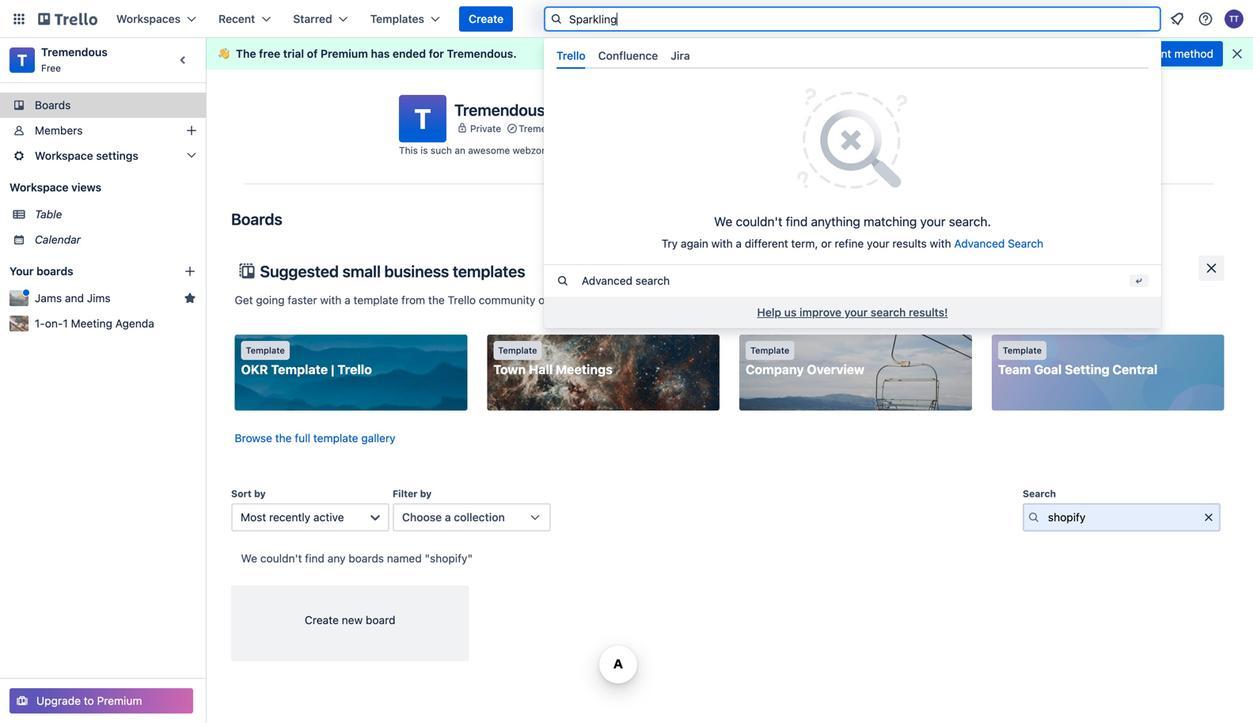 Task type: locate. For each thing, give the bounding box(es) containing it.
jims
[[87, 292, 111, 305]]

of
[[307, 47, 318, 60]]

tab list
[[550, 43, 1155, 69]]

1 horizontal spatial or
[[821, 237, 832, 250]]

help us improve your search results!
[[757, 306, 948, 319]]

is right this
[[421, 145, 428, 156]]

template for town
[[498, 346, 537, 356]]

find left any on the bottom left of page
[[305, 552, 325, 565]]

filter
[[393, 488, 418, 500]]

create new board
[[305, 614, 395, 627]]

premium right of
[[321, 47, 368, 60]]

0 horizontal spatial boards
[[36, 265, 73, 278]]

your up results
[[920, 214, 946, 229]]

template
[[354, 294, 398, 307], [313, 432, 358, 445]]

1 horizontal spatial by
[[420, 488, 432, 500]]

by right the filter
[[420, 488, 432, 500]]

0 vertical spatial search
[[1008, 237, 1044, 250]]

your down advanced search link
[[845, 306, 868, 319]]

suggested small business templates
[[260, 262, 525, 281]]

0 vertical spatial or
[[821, 237, 832, 250]]

0 horizontal spatial premium
[[97, 695, 142, 708]]

is right it in the left of the page
[[567, 145, 574, 156]]

0 horizontal spatial find
[[305, 552, 325, 565]]

0 horizontal spatial or
[[538, 294, 549, 307]]

sm image
[[909, 100, 925, 116]]

workspace settings
[[35, 149, 138, 162]]

2 vertical spatial trello
[[337, 362, 372, 377]]

we inside we couldn't find anything matching your search. try again with a different term, or refine your results with advanced search
[[714, 214, 733, 229]]

couldn't up "different"
[[736, 214, 783, 229]]

webzone.
[[513, 145, 555, 156]]

boards up jams on the left top of the page
[[36, 265, 73, 278]]

2 by from the left
[[420, 488, 432, 500]]

0 vertical spatial the
[[428, 294, 445, 307]]

t left "free"
[[17, 51, 27, 69]]

0 vertical spatial boards
[[35, 99, 71, 112]]

create left 'search' image
[[469, 12, 504, 25]]

filter by
[[393, 488, 432, 500]]

search.
[[949, 214, 991, 229]]

boards up suggested
[[231, 210, 282, 228]]

t
[[17, 51, 27, 69], [414, 102, 431, 135]]

choose a category
[[562, 295, 656, 308]]

t inside t link
[[17, 51, 27, 69]]

1 vertical spatial search
[[1023, 488, 1056, 500]]

starred icon image
[[184, 292, 196, 305]]

find inside we couldn't find anything matching your search. try again with a different term, or refine your results with advanced search
[[786, 214, 808, 229]]

with right faster
[[320, 294, 342, 307]]

create
[[469, 12, 504, 25], [305, 614, 339, 627]]

0 horizontal spatial trello
[[337, 362, 372, 377]]

with
[[711, 237, 733, 250], [930, 237, 951, 250], [320, 294, 342, 307]]

with right again
[[711, 237, 733, 250]]

t up this
[[414, 102, 431, 135]]

1 by from the left
[[254, 488, 266, 500]]

results
[[893, 237, 927, 250]]

trello down templates
[[448, 294, 476, 307]]

with right results
[[930, 237, 951, 250]]

ended
[[393, 47, 426, 60]]

create for create new board
[[305, 614, 339, 627]]

couldn't down the recently
[[260, 552, 302, 565]]

0 vertical spatial couldn't
[[736, 214, 783, 229]]

1 vertical spatial boards
[[231, 210, 282, 228]]

your inside help us improve your search results! link
[[845, 306, 868, 319]]

choose
[[562, 295, 599, 308]]

2 vertical spatial your
[[845, 306, 868, 319]]

Search text field
[[1023, 503, 1221, 532]]

0 vertical spatial find
[[786, 214, 808, 229]]

template for team
[[1003, 346, 1042, 356]]

0 horizontal spatial create
[[305, 614, 339, 627]]

tremendous free
[[41, 46, 108, 74]]

template up team on the bottom right of page
[[1003, 346, 1042, 356]]

on-
[[45, 317, 63, 330]]

a left "different"
[[736, 237, 742, 250]]

starred button
[[284, 6, 358, 32]]

terry turtle (terryturtle) image
[[1225, 9, 1244, 28]]

0 horizontal spatial we
[[241, 552, 257, 565]]

your
[[920, 214, 946, 229], [867, 237, 890, 250], [845, 306, 868, 319]]

0 horizontal spatial t
[[17, 51, 27, 69]]

1 vertical spatial find
[[305, 552, 325, 565]]

boards link
[[0, 93, 206, 118]]

0 vertical spatial search
[[636, 274, 670, 288]]

1 horizontal spatial boards
[[349, 552, 384, 565]]

business
[[384, 262, 449, 281]]

template town hall meetings
[[493, 346, 613, 377]]

by right sort
[[254, 488, 266, 500]]

0 vertical spatial trello
[[557, 49, 586, 62]]

trello tab
[[550, 43, 592, 69]]

premium
[[321, 47, 368, 60], [97, 695, 142, 708]]

couldn't inside we couldn't find anything matching your search. try again with a different term, or refine your results with advanced search
[[736, 214, 783, 229]]

1 horizontal spatial create
[[469, 12, 504, 25]]

1 horizontal spatial search
[[871, 306, 906, 319]]

0 horizontal spatial the
[[275, 432, 292, 445]]

add board image
[[184, 265, 196, 278]]

a
[[736, 237, 742, 250], [345, 294, 351, 307], [602, 295, 608, 308], [445, 511, 451, 524]]

1 horizontal spatial boards
[[231, 210, 282, 228]]

1 horizontal spatial premium
[[321, 47, 368, 60]]

0 vertical spatial boards
[[36, 265, 73, 278]]

template down small
[[354, 294, 398, 307]]

0 horizontal spatial boards
[[35, 99, 71, 112]]

0 horizontal spatial by
[[254, 488, 266, 500]]

0 vertical spatial workspace
[[35, 149, 93, 162]]

recent
[[219, 12, 255, 25]]

0 horizontal spatial with
[[320, 294, 342, 307]]

search left "results!"
[[871, 306, 906, 319]]

is
[[421, 145, 428, 156], [567, 145, 574, 156]]

1 vertical spatial advanced
[[582, 274, 633, 288]]

find for any
[[305, 552, 325, 565]]

advanced
[[954, 237, 1005, 250], [582, 274, 633, 288]]

1-on-1 meeting agenda
[[35, 317, 154, 330]]

workspace inside popup button
[[35, 149, 93, 162]]

add
[[1104, 47, 1124, 60]]

by
[[254, 488, 266, 500], [420, 488, 432, 500]]

free
[[259, 47, 280, 60]]

tremendous up private
[[454, 100, 545, 119]]

1 vertical spatial search
[[871, 306, 906, 319]]

advanced search image
[[557, 275, 569, 288]]

templates
[[453, 262, 525, 281]]

or
[[821, 237, 832, 250], [538, 294, 549, 307]]

couldn't for any
[[260, 552, 302, 565]]

most recently active
[[241, 511, 344, 524]]

tremendous for tremendous
[[454, 100, 545, 119]]

Search Trello field
[[544, 6, 1161, 32]]

tremendous for tremendous free
[[41, 46, 108, 59]]

1 horizontal spatial find
[[786, 214, 808, 229]]

premium right to
[[97, 695, 142, 708]]

template up okr
[[246, 346, 285, 356]]

boards inside your boards with 2 items element
[[36, 265, 73, 278]]

0 vertical spatial create
[[469, 12, 504, 25]]

0 vertical spatial advanced
[[954, 237, 1005, 250]]

create left new
[[305, 614, 339, 627]]

choose
[[402, 511, 442, 524]]

or left choose
[[538, 294, 549, 307]]

the
[[236, 47, 256, 60]]

template company overview
[[746, 346, 865, 377]]

so
[[577, 145, 587, 156]]

advanced inside we couldn't find anything matching your search. try again with a different term, or refine your results with advanced search
[[954, 237, 1005, 250]]

anything
[[811, 214, 860, 229]]

1 vertical spatial t
[[414, 102, 431, 135]]

we couldn't find anything matching your search. try again with a different term, or refine your results with advanced search
[[662, 214, 1044, 250]]

hall
[[529, 362, 553, 377]]

2 is from the left
[[567, 145, 574, 156]]

1 horizontal spatial we
[[714, 214, 733, 229]]

1 horizontal spatial couldn't
[[736, 214, 783, 229]]

most
[[241, 511, 266, 524]]

open information menu image
[[1198, 11, 1214, 27]]

templates button
[[361, 6, 450, 32]]

2 horizontal spatial trello
[[557, 49, 586, 62]]

couldn't
[[736, 214, 783, 229], [260, 552, 302, 565]]

banner
[[206, 38, 1253, 70]]

jira
[[671, 49, 690, 62]]

a right the "choose"
[[445, 511, 451, 524]]

template team goal setting central
[[998, 346, 1158, 377]]

1-
[[35, 317, 45, 330]]

1 vertical spatial workspace
[[9, 181, 69, 194]]

1 vertical spatial trello
[[448, 294, 476, 307]]

to
[[84, 695, 94, 708]]

0 horizontal spatial couldn't
[[260, 552, 302, 565]]

search inside we couldn't find anything matching your search. try again with a different term, or refine your results with advanced search
[[1008, 237, 1044, 250]]

template left |
[[271, 362, 328, 377]]

workspaces
[[116, 12, 181, 25]]

trello inside template okr template | trello
[[337, 362, 372, 377]]

search up category
[[636, 274, 670, 288]]

meeting
[[71, 317, 112, 330]]

board
[[366, 614, 395, 627]]

the right from
[[428, 294, 445, 307]]

1 vertical spatial we
[[241, 552, 257, 565]]

1 horizontal spatial is
[[567, 145, 574, 156]]

try
[[662, 237, 678, 250]]

create inside button
[[469, 12, 504, 25]]

1 horizontal spatial t
[[414, 102, 431, 135]]

faster
[[288, 294, 317, 307]]

templates
[[370, 12, 424, 25]]

template up company
[[750, 346, 790, 356]]

a right choose
[[602, 295, 608, 308]]

1 vertical spatial the
[[275, 432, 292, 445]]

template inside template company overview
[[750, 346, 790, 356]]

trello right |
[[337, 362, 372, 377]]

template for company
[[750, 346, 790, 356]]

the
[[428, 294, 445, 307], [275, 432, 292, 445]]

upgrade to premium link
[[9, 689, 193, 714]]

it
[[558, 145, 564, 156]]

choose a collection
[[402, 511, 505, 524]]

1 vertical spatial boards
[[349, 552, 384, 565]]

template inside template team goal setting central
[[1003, 346, 1042, 356]]

the left full at bottom
[[275, 432, 292, 445]]

0 vertical spatial t
[[17, 51, 27, 69]]

t inside t button
[[414, 102, 431, 135]]

1 horizontal spatial with
[[711, 237, 733, 250]]

upgrade
[[36, 695, 81, 708]]

1 vertical spatial premium
[[97, 695, 142, 708]]

small
[[342, 262, 381, 281]]

this
[[399, 145, 418, 156]]

workspace up table
[[9, 181, 69, 194]]

we for anything
[[714, 214, 733, 229]]

0 horizontal spatial advanced
[[582, 274, 633, 288]]

find up term,
[[786, 214, 808, 229]]

template right full at bottom
[[313, 432, 358, 445]]

going
[[256, 294, 285, 307]]

0 vertical spatial we
[[714, 214, 733, 229]]

or right term,
[[821, 237, 832, 250]]

boards up members
[[35, 99, 71, 112]]

0 horizontal spatial search
[[636, 274, 670, 288]]

your down matching
[[867, 237, 890, 250]]

1 vertical spatial couldn't
[[260, 552, 302, 565]]

0 vertical spatial premium
[[321, 47, 368, 60]]

find
[[786, 214, 808, 229], [305, 552, 325, 565]]

1 horizontal spatial the
[[428, 294, 445, 307]]

1 vertical spatial create
[[305, 614, 339, 627]]

template up town
[[498, 346, 537, 356]]

jira tab
[[664, 43, 696, 69]]

0 horizontal spatial is
[[421, 145, 428, 156]]

boards right any on the bottom left of page
[[349, 552, 384, 565]]

overview
[[807, 362, 865, 377]]

advanced down search.
[[954, 237, 1005, 250]]

t for t link
[[17, 51, 27, 69]]

tremendous up "free"
[[41, 46, 108, 59]]

workspace down members
[[35, 149, 93, 162]]

trello down 'search' image
[[557, 49, 586, 62]]

tab list containing trello
[[550, 43, 1155, 69]]

advanced up choose a category
[[582, 274, 633, 288]]

company
[[746, 362, 804, 377]]

1 horizontal spatial advanced
[[954, 237, 1005, 250]]

2 horizontal spatial with
[[930, 237, 951, 250]]

full
[[295, 432, 310, 445]]

0 vertical spatial your
[[920, 214, 946, 229]]

template inside template town hall meetings
[[498, 346, 537, 356]]

members link
[[0, 118, 206, 143]]

1-on-1 meeting agenda link
[[35, 316, 196, 332]]

help us improve your search results! link
[[748, 300, 958, 326]]

tremendous down create button
[[447, 47, 513, 60]]



Task type: vqa. For each thing, say whether or not it's contained in the screenshot.
'Jams and Jims'
yes



Task type: describe. For each thing, give the bounding box(es) containing it.
jams
[[35, 292, 62, 305]]

trial
[[283, 47, 304, 60]]

search no results image
[[797, 86, 908, 191]]

t link
[[9, 47, 35, 73]]

special!
[[590, 145, 624, 156]]

0 vertical spatial template
[[354, 294, 398, 307]]

advanced search link
[[544, 265, 1161, 297]]

new
[[342, 614, 363, 627]]

upgrade to premium
[[36, 695, 142, 708]]

1 horizontal spatial trello
[[448, 294, 476, 307]]

sort by
[[231, 488, 266, 500]]

recent button
[[209, 6, 280, 32]]

active
[[313, 511, 344, 524]]

agenda
[[115, 317, 154, 330]]

community
[[479, 294, 535, 307]]

central
[[1113, 362, 1158, 377]]

recently
[[269, 511, 310, 524]]

workspace settings button
[[0, 143, 206, 169]]

any
[[328, 552, 346, 565]]

tremendous inside banner
[[447, 47, 513, 60]]

workspace for workspace settings
[[35, 149, 93, 162]]

refine
[[835, 237, 864, 250]]

add payment method button
[[1094, 41, 1223, 66]]

search image
[[550, 13, 563, 25]]

browse
[[235, 432, 272, 445]]

views
[[71, 181, 101, 194]]

your boards with 2 items element
[[9, 262, 160, 281]]

advanced search link
[[954, 237, 1044, 250]]

wave image
[[218, 47, 230, 61]]

a inside button
[[445, 511, 451, 524]]

t button
[[399, 95, 446, 142]]

confluence tab
[[592, 43, 664, 69]]

confluence
[[598, 49, 658, 62]]

create for create
[[469, 12, 504, 25]]

t for t button
[[414, 102, 431, 135]]

template okr template | trello
[[241, 346, 372, 377]]

from
[[401, 294, 425, 307]]

0 notifications image
[[1168, 9, 1187, 28]]

banner containing 👋
[[206, 38, 1253, 70]]

we for any
[[241, 552, 257, 565]]

advanced search
[[582, 274, 670, 288]]

primary element
[[0, 0, 1253, 38]]

results!
[[909, 306, 948, 319]]

private
[[470, 123, 501, 134]]

for
[[429, 47, 444, 60]]

sort
[[231, 488, 252, 500]]

find for anything
[[786, 214, 808, 229]]

an
[[455, 145, 465, 156]]

1 vertical spatial template
[[313, 432, 358, 445]]

a inside we couldn't find anything matching your search. try again with a different term, or refine your results with advanced search
[[736, 237, 742, 250]]

improve
[[800, 306, 842, 319]]

workspace for workspace views
[[9, 181, 69, 194]]

payment
[[1127, 47, 1171, 60]]

1 vertical spatial your
[[867, 237, 890, 250]]

or inside we couldn't find anything matching your search. try again with a different term, or refine your results with advanced search
[[821, 237, 832, 250]]

starred
[[293, 12, 332, 25]]

named
[[387, 552, 422, 565]]

workspace views
[[9, 181, 101, 194]]

members
[[35, 124, 83, 137]]

advanced inside advanced search link
[[582, 274, 633, 288]]

method
[[1174, 47, 1214, 60]]

workspace navigation collapse icon image
[[173, 49, 195, 71]]

us
[[784, 306, 797, 319]]

tremendousthings.web
[[519, 123, 622, 134]]

premium inside banner
[[321, 47, 368, 60]]

by for filter by
[[420, 488, 432, 500]]

back to home image
[[38, 6, 97, 32]]

|
[[331, 362, 334, 377]]

👋
[[218, 47, 230, 60]]

such
[[431, 145, 452, 156]]

awesome
[[468, 145, 510, 156]]

"shopify"
[[425, 552, 473, 565]]

collection
[[454, 511, 505, 524]]

settings
[[96, 149, 138, 162]]

calendar
[[35, 233, 81, 246]]

clear boards search. image
[[1203, 511, 1215, 524]]

a down small
[[345, 294, 351, 307]]

matching
[[864, 214, 917, 229]]

again
[[681, 237, 708, 250]]

couldn't for anything
[[736, 214, 783, 229]]

team
[[998, 362, 1031, 377]]

free
[[41, 63, 61, 74]]

choose a collection button
[[393, 503, 551, 532]]

okr
[[241, 362, 268, 377]]

tremendousthings.web link
[[519, 121, 622, 136]]

setting
[[1065, 362, 1110, 377]]

workspaces button
[[107, 6, 206, 32]]

1 vertical spatial or
[[538, 294, 549, 307]]

table
[[35, 208, 62, 221]]

calendar link
[[35, 232, 196, 248]]

jams and jims link
[[35, 291, 177, 306]]

by for sort by
[[254, 488, 266, 500]]

get
[[235, 294, 253, 307]]

category
[[611, 295, 656, 308]]

1 is from the left
[[421, 145, 428, 156]]

your boards
[[9, 265, 73, 278]]

premium inside 'link'
[[97, 695, 142, 708]]

gallery
[[361, 432, 396, 445]]

👋 the free trial of premium has ended for tremendous .
[[218, 47, 517, 60]]

tremendous link
[[41, 46, 108, 59]]

template for okr
[[246, 346, 285, 356]]

has
[[371, 47, 390, 60]]

create button
[[459, 6, 513, 32]]

help
[[757, 306, 781, 319]]

trello inside trello tab
[[557, 49, 586, 62]]



